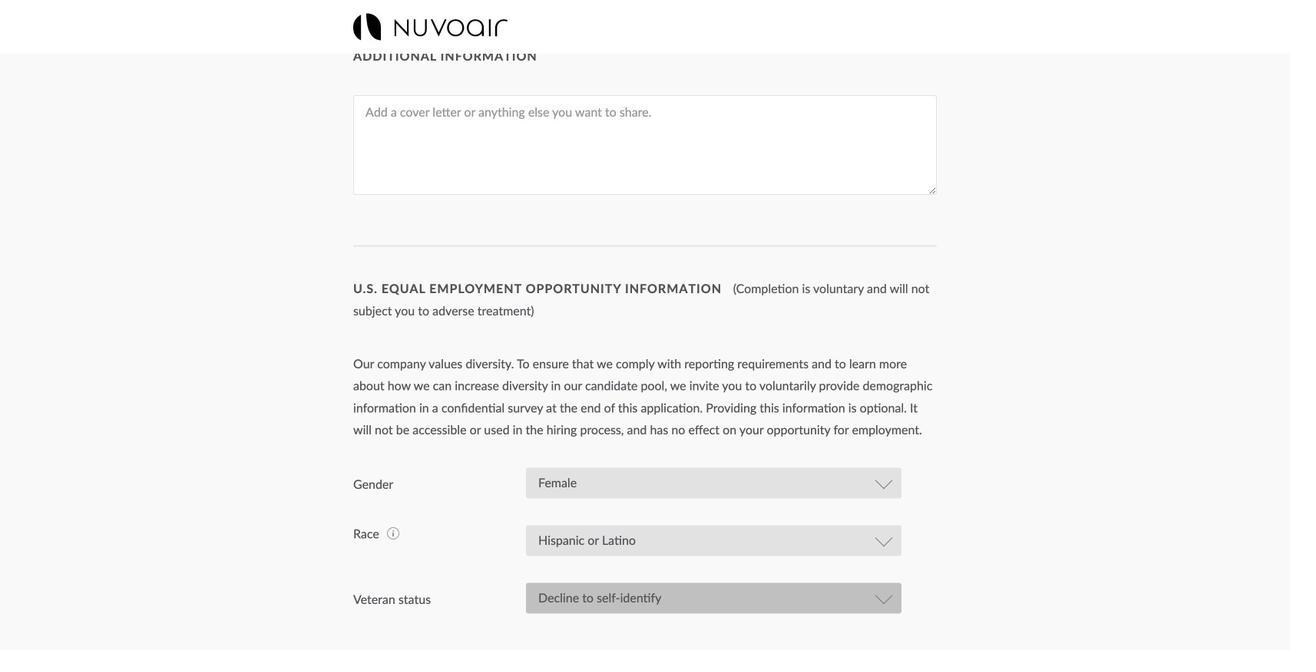 Task type: vqa. For each thing, say whether or not it's contained in the screenshot.
EMAIL FIELD
no



Task type: locate. For each thing, give the bounding box(es) containing it.
nuvoair logo image
[[353, 13, 508, 40]]

click to see details about each option. image
[[387, 528, 399, 540]]



Task type: describe. For each thing, give the bounding box(es) containing it.
Add a cover letter or anything else you want to share. text field
[[353, 95, 937, 195]]



